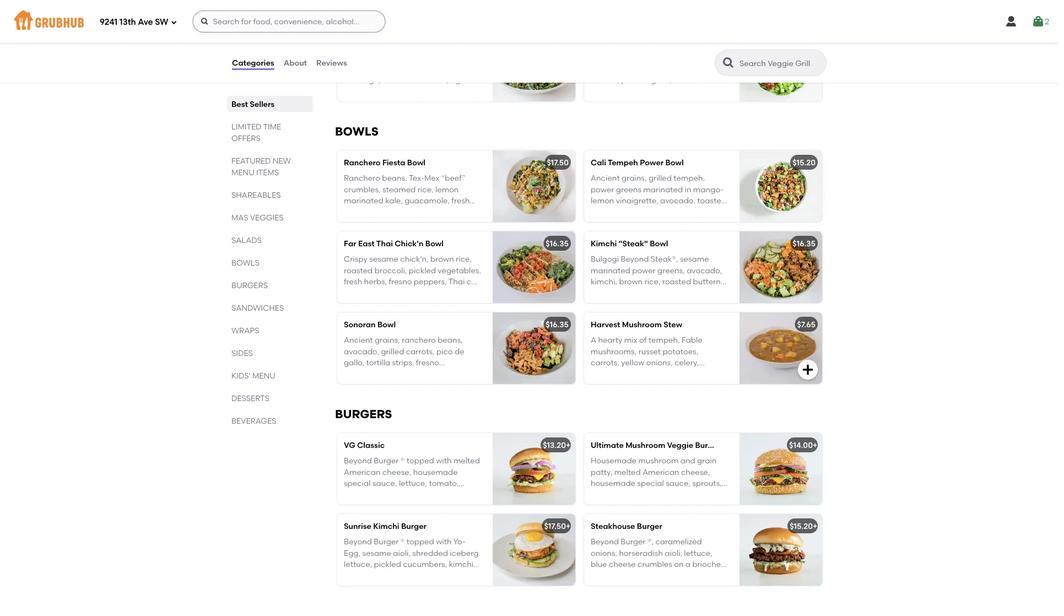 Task type: vqa. For each thing, say whether or not it's contained in the screenshot.
KIDS' MENU tab
yes



Task type: describe. For each thing, give the bounding box(es) containing it.
a for $17.50 +
[[355, 571, 360, 580]]

bowl right sonoran
[[378, 320, 396, 329]]

$7.65
[[797, 320, 816, 329]]

a for $14.00 +
[[686, 490, 691, 499]]

1 horizontal spatial svg image
[[801, 363, 815, 376]]

avocado, for butternut
[[687, 266, 722, 275]]

$15.20 +
[[790, 522, 818, 531]]

of
[[639, 335, 647, 345]]

$15.20 for buffalo chick'n salad
[[793, 37, 816, 46]]

reviews button
[[316, 43, 348, 83]]

featured new menu items tab
[[232, 155, 309, 178]]

vg classic
[[344, 441, 385, 450]]

kimchi
[[449, 560, 474, 569]]

wheat
[[386, 571, 410, 580]]

ultimate
[[591, 441, 624, 450]]

lettuce, inside beyond burger ®, caramelized onions, horseradish aioli, lettuce, blue cheese crumbles on a brioche bun
[[684, 548, 712, 558]]

egg,
[[344, 548, 360, 558]]

pickled inside 'bulgogi beyond steak®, sesame marinated power greens, avocado, kimchi, brown rice, roasted butternut squash, pickled cucumbers, and sesame gochu drizzle'
[[622, 288, 649, 297]]

lettuce, for a
[[344, 560, 372, 569]]

chick'n, inside the crispy sesame chick'n, brown rice, roasted broccoli, pickled vegetables, fresh herbs, fresno peppers, thai chili sauce, and coconut curry sauce
[[400, 254, 429, 264]]

melted for with
[[454, 456, 480, 466]]

mushrooms,
[[591, 347, 637, 356]]

sunrise kimchi burger image
[[493, 514, 575, 586]]

kids'
[[232, 371, 251, 380]]

1 vertical spatial menu
[[253, 371, 276, 380]]

gallo,
[[651, 75, 672, 84]]

pickles, for housemade
[[622, 490, 650, 499]]

beverages
[[232, 416, 276, 426]]

onions, inside a hearty mix of tempeh, fable mushrooms, russet potatoes, carrots, yellow onions, celery, rosemary, and thyme
[[646, 358, 673, 367]]

desserts tab
[[232, 392, 309, 404]]

far
[[344, 239, 356, 248]]

0 horizontal spatial svg image
[[171, 19, 177, 26]]

bun inside beyond burger ®, caramelized onions, horseradish aioli, lettuce, blue cheese crumbles on a brioche bun
[[591, 571, 605, 580]]

mushroom
[[639, 456, 679, 466]]

mas veggies
[[232, 213, 284, 222]]

broccoli,
[[375, 266, 407, 275]]

fiesta
[[382, 158, 405, 167]]

stew
[[664, 320, 682, 329]]

a inside beyond burger ®, caramelized onions, horseradish aioli, lettuce, blue cheese crumbles on a brioche bun
[[686, 560, 691, 569]]

beyond for beyond burger ®, caramelized onions, horseradish aioli, lettuce, blue cheese crumbles on a brioche bun
[[591, 537, 619, 547]]

2 vertical spatial $15.20
[[790, 522, 813, 531]]

cheese, for ®
[[383, 467, 411, 477]]

rice, inside 'bulgogi beyond steak®, sesame marinated power greens, avocado, kimchi, brown rice, roasted butternut squash, pickled cucumbers, and sesame gochu drizzle'
[[645, 277, 661, 286]]

about button
[[283, 43, 308, 83]]

sauce
[[441, 288, 464, 297]]

$17.50 +
[[544, 522, 571, 531]]

sesame down squash,
[[591, 299, 620, 309]]

offers
[[232, 133, 261, 143]]

crispy
[[344, 254, 368, 264]]

mas veggies tab
[[232, 212, 309, 223]]

kimchi,
[[591, 277, 617, 286]]

sw
[[155, 17, 168, 27]]

kids' menu tab
[[232, 370, 309, 381]]

burgers tab
[[232, 279, 309, 291]]

sprouts,
[[692, 479, 722, 488]]

vg
[[344, 441, 355, 450]]

shareables tab
[[232, 189, 309, 201]]

categories
[[232, 58, 274, 67]]

main navigation navigation
[[0, 0, 1058, 43]]

+ for $11.65
[[566, 37, 571, 46]]

beyond for beyond burger ® topped with melted american cheese, housemade special sauce, lettuce, tomato, pickles, onion on a brioche bun | double burger +3.00
[[344, 456, 372, 466]]

beyond for beyond burger ® topped with yo- egg, sesame aioli, shredded iceberg lettuce, pickled cucumbers,   kimchi on a whole wheat bun
[[344, 537, 372, 547]]

+3.00
[[399, 501, 420, 510]]

sesame inside "beyond burger ® topped with yo- egg, sesame aioli, shredded iceberg lettuce, pickled cucumbers,   kimchi on a whole wheat bun"
[[362, 548, 391, 558]]

mushroom for hearty
[[622, 320, 662, 329]]

wraps
[[232, 326, 259, 335]]

topped for aioli,
[[407, 537, 434, 547]]

kids' menu
[[232, 371, 276, 380]]

sellers
[[250, 99, 275, 109]]

desserts
[[232, 394, 269, 403]]

sides tab
[[232, 347, 309, 359]]

$17.50 for $17.50 +
[[544, 522, 566, 531]]

crumbles inside the buffalo chick'n, romaine tossed with ranch dressing,   avocado, celery, carrots, pico de gallo, and blue cheese crumbles
[[620, 86, 654, 96]]

0 horizontal spatial svg image
[[200, 17, 209, 26]]

marinated
[[591, 266, 630, 275]]

bowl up steak®,
[[650, 239, 668, 248]]

bulgogi beyond steak®, sesame marinated power greens, avocado, kimchi, brown rice, roasted butternut squash, pickled cucumbers, and sesame gochu drizzle
[[591, 254, 728, 309]]

cali tempeh power bowl
[[591, 158, 684, 167]]

fable
[[682, 335, 703, 345]]

patty,
[[591, 467, 613, 477]]

on inside beyond burger ®, caramelized onions, horseradish aioli, lettuce, blue cheese crumbles on a brioche bun
[[674, 560, 684, 569]]

burgers inside tab
[[232, 281, 268, 290]]

+ for $15.20
[[813, 522, 818, 531]]

sunrise
[[344, 522, 371, 531]]

salads
[[232, 235, 262, 245]]

melted for patty,
[[614, 467, 641, 477]]

special for beyond
[[344, 479, 371, 488]]

$16.35 for bulgogi beyond steak®, sesame marinated power greens, avocado, kimchi, brown rice, roasted butternut squash, pickled cucumbers, and sesame gochu drizzle
[[793, 239, 816, 248]]

hail
[[356, 37, 371, 46]]

thai inside the crispy sesame chick'n, brown rice, roasted broccoli, pickled vegetables, fresh herbs, fresno peppers, thai chili sauce, and coconut curry sauce
[[449, 277, 465, 286]]

yellow
[[621, 358, 645, 367]]

beverages tab
[[232, 415, 309, 427]]

east
[[358, 239, 375, 248]]

dressing,
[[617, 64, 650, 73]]

bowl up vegetables,
[[425, 239, 444, 248]]

salad
[[650, 37, 673, 46]]

burger down classic
[[374, 456, 399, 466]]

pickles, for beyond
[[344, 490, 372, 499]]

brown inside 'bulgogi beyond steak®, sesame marinated power greens, avocado, kimchi, brown rice, roasted butternut squash, pickled cucumbers, and sesame gochu drizzle'
[[619, 277, 643, 286]]

crumbles inside beyond burger ®, caramelized onions, horseradish aioli, lettuce, blue cheese crumbles on a brioche bun
[[638, 560, 672, 569]]

with for aioli,
[[436, 537, 452, 547]]

seed
[[591, 501, 609, 510]]

tempeh
[[608, 158, 638, 167]]

all hail kale
[[344, 37, 389, 46]]

mas
[[232, 213, 248, 222]]

burger down +3.00
[[401, 522, 427, 531]]

bowls inside tab
[[232, 258, 260, 267]]

cali tempeh power bowl image
[[740, 150, 822, 222]]

ave
[[138, 17, 153, 27]]

avocado, for gallo,
[[652, 64, 687, 73]]

mushroom for mushroom
[[626, 441, 665, 450]]

0 horizontal spatial chick'n
[[395, 239, 424, 248]]

sandwiches
[[232, 303, 284, 313]]

housemade for patty,
[[591, 479, 636, 488]]

whole
[[362, 571, 384, 580]]

roasted inside the crispy sesame chick'n, brown rice, roasted broccoli, pickled vegetables, fresh herbs, fresno peppers, thai chili sauce, and coconut curry sauce
[[344, 266, 373, 275]]

bun inside housemade mushroom and grain patty, melted american cheese, housemade special sauce, sprouts, tomato, pickles, onion on a sesame seed bun
[[611, 501, 625, 510]]

kimchi "steak" bowl
[[591, 239, 668, 248]]

steak®,
[[651, 254, 678, 264]]

beyond burger ® topped with yo- egg, sesame aioli, shredded iceberg lettuce, pickled cucumbers,   kimchi on a whole wheat bun
[[344, 537, 479, 580]]

featured
[[232, 156, 271, 165]]

sunrise kimchi burger
[[344, 522, 427, 531]]

far east thai chick'n bowl image
[[493, 231, 575, 303]]

menu inside featured new menu items
[[232, 168, 255, 177]]

power
[[632, 266, 656, 275]]

romaine
[[649, 53, 681, 62]]

american for mushroom
[[643, 467, 679, 477]]

coconut
[[387, 288, 418, 297]]

celery, inside a hearty mix of tempeh, fable mushrooms, russet potatoes, carrots, yellow onions, celery, rosemary, and thyme
[[675, 358, 699, 367]]

reviews
[[316, 58, 347, 67]]

categories button
[[232, 43, 275, 83]]

a hearty mix of tempeh, fable mushrooms, russet potatoes, carrots, yellow onions, celery, rosemary, and thyme
[[591, 335, 703, 378]]

sesame inside housemade mushroom and grain patty, melted american cheese, housemade special sauce, sprouts, tomato, pickles, onion on a sesame seed bun
[[693, 490, 722, 499]]

®,
[[648, 537, 654, 547]]

sauce, for vg
[[373, 479, 397, 488]]

0 vertical spatial bowls
[[335, 124, 379, 139]]

a
[[591, 335, 596, 345]]

0 horizontal spatial kimchi
[[373, 522, 399, 531]]

veggie
[[667, 441, 694, 450]]

curry
[[420, 288, 439, 297]]

burger inside "beyond burger ® topped with yo- egg, sesame aioli, shredded iceberg lettuce, pickled cucumbers,   kimchi on a whole wheat bun"
[[374, 537, 399, 547]]

ultimate mushroom veggie burger image
[[740, 433, 822, 505]]

$11.65
[[545, 37, 566, 46]]

9241 13th ave sw
[[100, 17, 168, 27]]

$14.00
[[789, 441, 813, 450]]

drizzle
[[647, 299, 671, 309]]

steakhouse burger
[[591, 522, 662, 531]]

steakhouse burger image
[[740, 514, 822, 586]]

double
[[344, 501, 371, 510]]

13th
[[119, 17, 136, 27]]

items
[[256, 168, 279, 177]]

buffalo chick'n salad image
[[740, 30, 822, 101]]

cheese inside the buffalo chick'n, romaine tossed with ranch dressing,   avocado, celery, carrots, pico de gallo, and blue cheese crumbles
[[591, 86, 618, 96]]

housemade
[[591, 456, 637, 466]]

celery, inside the buffalo chick'n, romaine tossed with ranch dressing,   avocado, celery, carrots, pico de gallo, and blue cheese crumbles
[[689, 64, 714, 73]]

burger up grain
[[695, 441, 721, 450]]



Task type: locate. For each thing, give the bounding box(es) containing it.
blue inside beyond burger ®, caramelized onions, horseradish aioli, lettuce, blue cheese crumbles on a brioche bun
[[591, 560, 607, 569]]

melted
[[454, 456, 480, 466], [614, 467, 641, 477]]

iceberg
[[450, 548, 479, 558]]

svg image inside the 2 button
[[1032, 15, 1045, 28]]

crispy sesame chick'n, brown rice, roasted broccoli, pickled vegetables, fresh herbs, fresno peppers, thai chili sauce, and coconut curry sauce
[[344, 254, 482, 297]]

aioli, up wheat
[[393, 548, 411, 558]]

with for celery,
[[709, 53, 725, 62]]

0 horizontal spatial burgers
[[232, 281, 268, 290]]

1 horizontal spatial american
[[643, 467, 679, 477]]

1 vertical spatial pickled
[[622, 288, 649, 297]]

thyme
[[646, 369, 670, 378]]

tomato, for seed
[[591, 490, 621, 499]]

lettuce, down caramelized
[[684, 548, 712, 558]]

lettuce,
[[399, 479, 427, 488], [684, 548, 712, 558], [344, 560, 372, 569]]

buffalo for buffalo chick'n salad
[[591, 37, 618, 46]]

housemade
[[413, 467, 458, 477], [591, 479, 636, 488]]

carrots, for mushrooms,
[[591, 358, 620, 367]]

1 onion from the left
[[374, 490, 394, 499]]

1 vertical spatial thai
[[449, 277, 465, 286]]

on inside "beyond burger ® topped with yo- egg, sesame aioli, shredded iceberg lettuce, pickled cucumbers,   kimchi on a whole wheat bun"
[[344, 571, 353, 580]]

1 vertical spatial with
[[436, 456, 452, 466]]

svg image
[[1032, 15, 1045, 28], [200, 17, 209, 26]]

0 horizontal spatial cheese,
[[383, 467, 411, 477]]

and inside a hearty mix of tempeh, fable mushrooms, russet potatoes, carrots, yellow onions, celery, rosemary, and thyme
[[630, 369, 645, 378]]

lettuce, inside "beyond burger ® topped with yo- egg, sesame aioli, shredded iceberg lettuce, pickled cucumbers,   kimchi on a whole wheat bun"
[[344, 560, 372, 569]]

1 horizontal spatial burgers
[[335, 407, 392, 421]]

chili
[[467, 277, 482, 286]]

housemade inside housemade mushroom and grain patty, melted american cheese, housemade special sauce, sprouts, tomato, pickles, onion on a sesame seed bun
[[591, 479, 636, 488]]

bowl right the "fiesta"
[[407, 158, 426, 167]]

1 vertical spatial tomato,
[[591, 490, 621, 499]]

0 horizontal spatial lettuce,
[[344, 560, 372, 569]]

topped for housemade
[[407, 456, 434, 466]]

mushroom
[[622, 320, 662, 329], [626, 441, 665, 450]]

and down herbs,
[[370, 288, 385, 297]]

tempeh,
[[649, 335, 680, 345]]

1 horizontal spatial onions,
[[646, 358, 673, 367]]

on up +3.00
[[396, 490, 406, 499]]

aioli, inside "beyond burger ® topped with yo- egg, sesame aioli, shredded iceberg lettuce, pickled cucumbers,   kimchi on a whole wheat bun"
[[393, 548, 411, 558]]

0 vertical spatial thai
[[376, 239, 393, 248]]

pickles, up steakhouse burger at the right bottom of page
[[622, 490, 650, 499]]

beyond inside "beyond burger ® topped with yo- egg, sesame aioli, shredded iceberg lettuce, pickled cucumbers,   kimchi on a whole wheat bun"
[[344, 537, 372, 547]]

and down veggie
[[681, 456, 695, 466]]

blue down tossed
[[690, 75, 706, 84]]

best sellers tab
[[232, 98, 309, 110]]

0 vertical spatial $17.50
[[547, 158, 569, 167]]

tomato, for bun
[[429, 479, 459, 488]]

housemade down patty,
[[591, 479, 636, 488]]

brioche inside beyond burger ® topped with melted american cheese, housemade special sauce, lettuce, tomato, pickles, onion on a brioche bun | double burger +3.00
[[415, 490, 443, 499]]

on inside beyond burger ® topped with melted american cheese, housemade special sauce, lettuce, tomato, pickles, onion on a brioche bun | double burger +3.00
[[396, 490, 406, 499]]

pickles, inside housemade mushroom and grain patty, melted american cheese, housemade special sauce, sprouts, tomato, pickles, onion on a sesame seed bun
[[622, 490, 650, 499]]

thai right east
[[376, 239, 393, 248]]

beyond
[[621, 254, 649, 264], [344, 456, 372, 466], [344, 537, 372, 547], [591, 537, 619, 547]]

celery, down potatoes,
[[675, 358, 699, 367]]

blue inside the buffalo chick'n, romaine tossed with ranch dressing,   avocado, celery, carrots, pico de gallo, and blue cheese crumbles
[[690, 75, 706, 84]]

® for aioli,
[[401, 537, 405, 547]]

1 horizontal spatial aioli,
[[665, 548, 682, 558]]

1 vertical spatial chick'n,
[[400, 254, 429, 264]]

1 vertical spatial melted
[[614, 467, 641, 477]]

with for housemade
[[436, 456, 452, 466]]

avocado, inside the buffalo chick'n, romaine tossed with ranch dressing,   avocado, celery, carrots, pico de gallo, and blue cheese crumbles
[[652, 64, 687, 73]]

0 horizontal spatial onion
[[374, 490, 394, 499]]

bowls down salads
[[232, 258, 260, 267]]

0 vertical spatial pickled
[[409, 266, 436, 275]]

sonoran bowl image
[[493, 312, 575, 384]]

burger up ®,
[[637, 522, 662, 531]]

aioli,
[[393, 548, 411, 558], [665, 548, 682, 558]]

time
[[263, 122, 281, 131]]

0 horizontal spatial chick'n,
[[400, 254, 429, 264]]

0 vertical spatial chick'n,
[[619, 53, 648, 62]]

ranchero
[[344, 158, 381, 167]]

0 horizontal spatial thai
[[376, 239, 393, 248]]

1 special from the left
[[344, 479, 371, 488]]

housemade inside beyond burger ® topped with melted american cheese, housemade special sauce, lettuce, tomato, pickles, onion on a brioche bun | double burger +3.00
[[413, 467, 458, 477]]

1 horizontal spatial roasted
[[662, 277, 691, 286]]

1 aioli, from the left
[[393, 548, 411, 558]]

menu
[[232, 168, 255, 177], [253, 371, 276, 380]]

bun right wheat
[[412, 571, 426, 580]]

burger down sunrise kimchi burger
[[374, 537, 399, 547]]

a inside housemade mushroom and grain patty, melted american cheese, housemade special sauce, sprouts, tomato, pickles, onion on a sesame seed bun
[[686, 490, 691, 499]]

and inside the crispy sesame chick'n, brown rice, roasted broccoli, pickled vegetables, fresh herbs, fresno peppers, thai chili sauce, and coconut curry sauce
[[370, 288, 385, 297]]

1 vertical spatial cheese
[[609, 560, 636, 569]]

Search for food, convenience, alcohol... search field
[[193, 10, 386, 33]]

1 vertical spatial $17.50
[[544, 522, 566, 531]]

and inside housemade mushroom and grain patty, melted american cheese, housemade special sauce, sprouts, tomato, pickles, onion on a sesame seed bun
[[681, 456, 695, 466]]

rice,
[[456, 254, 472, 264], [645, 277, 661, 286]]

$17.50 for $17.50
[[547, 158, 569, 167]]

2 cheese, from the left
[[681, 467, 710, 477]]

1 buffalo from the top
[[591, 37, 618, 46]]

2 horizontal spatial svg image
[[1005, 15, 1018, 28]]

2 aioli, from the left
[[665, 548, 682, 558]]

pickled up wheat
[[374, 560, 401, 569]]

0 horizontal spatial bowls
[[232, 258, 260, 267]]

onion inside housemade mushroom and grain patty, melted american cheese, housemade special sauce, sprouts, tomato, pickles, onion on a sesame seed bun
[[652, 490, 673, 499]]

menu right kids'
[[253, 371, 276, 380]]

1 horizontal spatial kimchi
[[591, 239, 617, 248]]

steakhouse
[[591, 522, 635, 531]]

cheese,
[[383, 467, 411, 477], [681, 467, 710, 477]]

0 vertical spatial chick'n
[[620, 37, 649, 46]]

svg image
[[1005, 15, 1018, 28], [171, 19, 177, 26], [801, 363, 815, 376]]

on down mushroom
[[675, 490, 684, 499]]

on for housemade mushroom and grain patty, melted american cheese, housemade special sauce, sprouts, tomato, pickles, onion on a sesame seed bun
[[675, 490, 684, 499]]

2 ® from the top
[[401, 537, 405, 547]]

cheese, for and
[[681, 467, 710, 477]]

® for housemade
[[401, 456, 405, 466]]

burger inside beyond burger ®, caramelized onions, horseradish aioli, lettuce, blue cheese crumbles on a brioche bun
[[621, 537, 646, 547]]

sesame up greens,
[[680, 254, 709, 264]]

0 vertical spatial with
[[709, 53, 725, 62]]

wraps tab
[[232, 325, 309, 336]]

pico
[[621, 75, 638, 84]]

|
[[461, 490, 464, 499]]

chick'n,
[[619, 53, 648, 62], [400, 254, 429, 264]]

special inside beyond burger ® topped with melted american cheese, housemade special sauce, lettuce, tomato, pickles, onion on a brioche bun | double burger +3.00
[[344, 479, 371, 488]]

1 ® from the top
[[401, 456, 405, 466]]

vg classic image
[[493, 433, 575, 505]]

1 vertical spatial avocado,
[[687, 266, 722, 275]]

blue down "steakhouse"
[[591, 560, 607, 569]]

all hail kale image
[[493, 30, 575, 101]]

$15.20 for cali tempeh power bowl
[[793, 158, 816, 167]]

melted inside housemade mushroom and grain patty, melted american cheese, housemade special sauce, sprouts, tomato, pickles, onion on a sesame seed bun
[[614, 467, 641, 477]]

topped inside "beyond burger ® topped with yo- egg, sesame aioli, shredded iceberg lettuce, pickled cucumbers,   kimchi on a whole wheat bun"
[[407, 537, 434, 547]]

thai down vegetables,
[[449, 277, 465, 286]]

with inside the buffalo chick'n, romaine tossed with ranch dressing,   avocado, celery, carrots, pico de gallo, and blue cheese crumbles
[[709, 53, 725, 62]]

cucumbers, inside "beyond burger ® topped with yo- egg, sesame aioli, shredded iceberg lettuce, pickled cucumbers,   kimchi on a whole wheat bun"
[[403, 560, 447, 569]]

vegetables,
[[438, 266, 481, 275]]

1 vertical spatial $15.20
[[793, 158, 816, 167]]

cheese, down grain
[[681, 467, 710, 477]]

bowl right power
[[666, 158, 684, 167]]

squash,
[[591, 288, 620, 297]]

cali
[[591, 158, 606, 167]]

svg image down $7.65
[[801, 363, 815, 376]]

onion inside beyond burger ® topped with melted american cheese, housemade special sauce, lettuce, tomato, pickles, onion on a brioche bun | double burger +3.00
[[374, 490, 394, 499]]

1 horizontal spatial cheese,
[[681, 467, 710, 477]]

brown inside the crispy sesame chick'n, brown rice, roasted broccoli, pickled vegetables, fresh herbs, fresno peppers, thai chili sauce, and coconut curry sauce
[[431, 254, 454, 264]]

with inside "beyond burger ® topped with yo- egg, sesame aioli, shredded iceberg lettuce, pickled cucumbers,   kimchi on a whole wheat bun"
[[436, 537, 452, 547]]

0 horizontal spatial pickles,
[[344, 490, 372, 499]]

ranchero fiesta bowl image
[[493, 150, 575, 222]]

bun inside "beyond burger ® topped with yo- egg, sesame aioli, shredded iceberg lettuce, pickled cucumbers,   kimchi on a whole wheat bun"
[[412, 571, 426, 580]]

and
[[674, 75, 688, 84], [370, 288, 385, 297], [697, 288, 711, 297], [630, 369, 645, 378], [681, 456, 695, 466]]

2 carrots, from the top
[[591, 358, 620, 367]]

pickled inside "beyond burger ® topped with yo- egg, sesame aioli, shredded iceberg lettuce, pickled cucumbers,   kimchi on a whole wheat bun"
[[374, 560, 401, 569]]

a up +3.00
[[408, 490, 413, 499]]

carrots, down ranch
[[591, 75, 620, 84]]

beyond down 'vg classic'
[[344, 456, 372, 466]]

gochu
[[622, 299, 646, 309]]

a down caramelized
[[686, 560, 691, 569]]

bun right seed
[[611, 501, 625, 510]]

bowls tab
[[232, 257, 309, 268]]

pickles, inside beyond burger ® topped with melted american cheese, housemade special sauce, lettuce, tomato, pickles, onion on a brioche bun | double burger +3.00
[[344, 490, 372, 499]]

1 horizontal spatial chick'n,
[[619, 53, 648, 62]]

on down caramelized
[[674, 560, 684, 569]]

1 horizontal spatial housemade
[[591, 479, 636, 488]]

onion for sprouts,
[[652, 490, 673, 499]]

roasted down crispy
[[344, 266, 373, 275]]

aioli, down caramelized
[[665, 548, 682, 558]]

topped inside beyond burger ® topped with melted american cheese, housemade special sauce, lettuce, tomato, pickles, onion on a brioche bun | double burger +3.00
[[407, 456, 434, 466]]

0 horizontal spatial rice,
[[456, 254, 472, 264]]

0 vertical spatial carrots,
[[591, 75, 620, 84]]

on for beyond burger ® topped with yo- egg, sesame aioli, shredded iceberg lettuce, pickled cucumbers,   kimchi on a whole wheat bun
[[344, 571, 353, 580]]

sesame inside the crispy sesame chick'n, brown rice, roasted broccoli, pickled vegetables, fresh herbs, fresno peppers, thai chili sauce, and coconut curry sauce
[[369, 254, 398, 264]]

0 vertical spatial kimchi
[[591, 239, 617, 248]]

1 vertical spatial blue
[[591, 560, 607, 569]]

a up caramelized
[[686, 490, 691, 499]]

american down 'vg classic'
[[344, 467, 381, 477]]

2 horizontal spatial sauce,
[[666, 479, 691, 488]]

chick'n, inside the buffalo chick'n, romaine tossed with ranch dressing,   avocado, celery, carrots, pico de gallo, and blue cheese crumbles
[[619, 53, 648, 62]]

cheese down ranch
[[591, 86, 618, 96]]

rice, up vegetables,
[[456, 254, 472, 264]]

butternut
[[693, 277, 728, 286]]

chick'n, up 'dressing,'
[[619, 53, 648, 62]]

avocado, down romaine
[[652, 64, 687, 73]]

tomato,
[[429, 479, 459, 488], [591, 490, 621, 499]]

tomato, inside housemade mushroom and grain patty, melted american cheese, housemade special sauce, sprouts, tomato, pickles, onion on a sesame seed bun
[[591, 490, 621, 499]]

onions, down "steakhouse"
[[591, 548, 617, 558]]

harvest
[[591, 320, 620, 329]]

buffalo for buffalo chick'n, romaine tossed with ranch dressing,   avocado, celery, carrots, pico de gallo, and blue cheese crumbles
[[591, 53, 617, 62]]

and inside the buffalo chick'n, romaine tossed with ranch dressing,   avocado, celery, carrots, pico de gallo, and blue cheese crumbles
[[674, 75, 688, 84]]

kimchi right 'sunrise'
[[373, 522, 399, 531]]

beyond inside 'bulgogi beyond steak®, sesame marinated power greens, avocado, kimchi, brown rice, roasted butternut squash, pickled cucumbers, and sesame gochu drizzle'
[[621, 254, 649, 264]]

0 vertical spatial cheese
[[591, 86, 618, 96]]

1 horizontal spatial cucumbers,
[[651, 288, 695, 297]]

1 horizontal spatial svg image
[[1032, 15, 1045, 28]]

$16.35 for crispy sesame chick'n, brown rice, roasted broccoli, pickled vegetables, fresh herbs, fresno peppers, thai chili sauce, and coconut curry sauce
[[546, 239, 569, 248]]

1 horizontal spatial sauce,
[[373, 479, 397, 488]]

1 vertical spatial brown
[[619, 277, 643, 286]]

cucumbers, inside 'bulgogi beyond steak®, sesame marinated power greens, avocado, kimchi, brown rice, roasted butternut squash, pickled cucumbers, and sesame gochu drizzle'
[[651, 288, 695, 297]]

beyond inside beyond burger ® topped with melted american cheese, housemade special sauce, lettuce, tomato, pickles, onion on a brioche bun | double burger +3.00
[[344, 456, 372, 466]]

bowls up ranchero
[[335, 124, 379, 139]]

pickles, up double
[[344, 490, 372, 499]]

2 vertical spatial lettuce,
[[344, 560, 372, 569]]

1 american from the left
[[344, 467, 381, 477]]

brioche down caramelized
[[693, 560, 721, 569]]

beyond up the egg,
[[344, 537, 372, 547]]

sesame down sprouts, at right
[[693, 490, 722, 499]]

0 vertical spatial topped
[[407, 456, 434, 466]]

thai
[[376, 239, 393, 248], [449, 277, 465, 286]]

aioli, inside beyond burger ®, caramelized onions, horseradish aioli, lettuce, blue cheese crumbles on a brioche bun
[[665, 548, 682, 558]]

melted down the housemade
[[614, 467, 641, 477]]

sauce, down 'fresh'
[[344, 288, 369, 297]]

2 american from the left
[[643, 467, 679, 477]]

1 horizontal spatial melted
[[614, 467, 641, 477]]

2 buffalo from the top
[[591, 53, 617, 62]]

brown down power at the right
[[619, 277, 643, 286]]

sonoran
[[344, 320, 376, 329]]

a inside "beyond burger ® topped with yo- egg, sesame aioli, shredded iceberg lettuce, pickled cucumbers,   kimchi on a whole wheat bun"
[[355, 571, 360, 580]]

bun inside beyond burger ® topped with melted american cheese, housemade special sauce, lettuce, tomato, pickles, onion on a brioche bun | double burger +3.00
[[445, 490, 459, 499]]

0 vertical spatial avocado,
[[652, 64, 687, 73]]

and down butternut
[[697, 288, 711, 297]]

2 onion from the left
[[652, 490, 673, 499]]

beyond burger ® topped with melted american cheese, housemade special sauce, lettuce, tomato, pickles, onion on a brioche bun | double burger +3.00
[[344, 456, 480, 510]]

1 vertical spatial rice,
[[645, 277, 661, 286]]

0 vertical spatial $15.20
[[793, 37, 816, 46]]

bun down "steakhouse"
[[591, 571, 605, 580]]

2 special from the left
[[637, 479, 664, 488]]

onions,
[[646, 358, 673, 367], [591, 548, 617, 558]]

carrots, inside the buffalo chick'n, romaine tossed with ranch dressing,   avocado, celery, carrots, pico de gallo, and blue cheese crumbles
[[591, 75, 620, 84]]

fresh
[[344, 277, 362, 286]]

+
[[566, 37, 571, 46], [566, 441, 571, 450], [813, 441, 818, 450], [566, 522, 571, 531], [813, 522, 818, 531]]

pickles,
[[344, 490, 372, 499], [622, 490, 650, 499]]

featured new menu items
[[232, 156, 291, 177]]

2 horizontal spatial pickled
[[622, 288, 649, 297]]

a
[[408, 490, 413, 499], [686, 490, 691, 499], [686, 560, 691, 569], [355, 571, 360, 580]]

0 vertical spatial rice,
[[456, 254, 472, 264]]

0 vertical spatial menu
[[232, 168, 255, 177]]

cheese, inside housemade mushroom and grain patty, melted american cheese, housemade special sauce, sprouts, tomato, pickles, onion on a sesame seed bun
[[681, 467, 710, 477]]

sauce,
[[344, 288, 369, 297], [373, 479, 397, 488], [666, 479, 691, 488]]

special down mushroom
[[637, 479, 664, 488]]

beyond inside beyond burger ®, caramelized onions, horseradish aioli, lettuce, blue cheese crumbles on a brioche bun
[[591, 537, 619, 547]]

1 vertical spatial mushroom
[[626, 441, 665, 450]]

and right gallo, on the right top of the page
[[674, 75, 688, 84]]

kimchi "steak" bowl image
[[740, 231, 822, 303]]

onion down mushroom
[[652, 490, 673, 499]]

0 vertical spatial cucumbers,
[[651, 288, 695, 297]]

sauce, inside housemade mushroom and grain patty, melted american cheese, housemade special sauce, sprouts, tomato, pickles, onion on a sesame seed bun
[[666, 479, 691, 488]]

kimchi up bulgogi at right top
[[591, 239, 617, 248]]

"steak"
[[619, 239, 648, 248]]

a left whole
[[355, 571, 360, 580]]

crumbles down pico
[[620, 86, 654, 96]]

all
[[344, 37, 354, 46]]

2 vertical spatial pickled
[[374, 560, 401, 569]]

svg image right sw
[[171, 19, 177, 26]]

1 vertical spatial burgers
[[335, 407, 392, 421]]

yo-
[[453, 537, 466, 547]]

bowl
[[407, 158, 426, 167], [666, 158, 684, 167], [425, 239, 444, 248], [650, 239, 668, 248], [378, 320, 396, 329]]

0 vertical spatial burgers
[[232, 281, 268, 290]]

and inside 'bulgogi beyond steak®, sesame marinated power greens, avocado, kimchi, brown rice, roasted butternut squash, pickled cucumbers, and sesame gochu drizzle'
[[697, 288, 711, 297]]

$11.65 +
[[545, 37, 571, 46]]

lettuce, for tomato,
[[399, 479, 427, 488]]

avocado, up butternut
[[687, 266, 722, 275]]

far east thai chick'n bowl
[[344, 239, 444, 248]]

0 vertical spatial celery,
[[689, 64, 714, 73]]

burger up 'horseradish'
[[621, 537, 646, 547]]

onions, inside beyond burger ®, caramelized onions, horseradish aioli, lettuce, blue cheese crumbles on a brioche bun
[[591, 548, 617, 558]]

sesame up whole
[[362, 548, 391, 558]]

+ for $14.00
[[813, 441, 818, 450]]

ranch
[[591, 64, 615, 73]]

shredded
[[412, 548, 448, 558]]

1 vertical spatial brioche
[[693, 560, 721, 569]]

a for $13.20 +
[[408, 490, 413, 499]]

tomato, inside beyond burger ® topped with melted american cheese, housemade special sauce, lettuce, tomato, pickles, onion on a brioche bun | double burger +3.00
[[429, 479, 459, 488]]

cheese, inside beyond burger ® topped with melted american cheese, housemade special sauce, lettuce, tomato, pickles, onion on a brioche bun | double burger +3.00
[[383, 467, 411, 477]]

on for beyond burger ® topped with melted american cheese, housemade special sauce, lettuce, tomato, pickles, onion on a brioche bun | double burger +3.00
[[396, 490, 406, 499]]

0 horizontal spatial pickled
[[374, 560, 401, 569]]

mushroom up mushroom
[[626, 441, 665, 450]]

sauce, inside the crispy sesame chick'n, brown rice, roasted broccoli, pickled vegetables, fresh herbs, fresno peppers, thai chili sauce, and coconut curry sauce
[[344, 288, 369, 297]]

sauce, inside beyond burger ® topped with melted american cheese, housemade special sauce, lettuce, tomato, pickles, onion on a brioche bun | double burger +3.00
[[373, 479, 397, 488]]

lettuce, inside beyond burger ® topped with melted american cheese, housemade special sauce, lettuce, tomato, pickles, onion on a brioche bun | double burger +3.00
[[399, 479, 427, 488]]

0 vertical spatial melted
[[454, 456, 480, 466]]

potatoes,
[[663, 347, 699, 356]]

brown up vegetables,
[[431, 254, 454, 264]]

brioche up +3.00
[[415, 490, 443, 499]]

1 horizontal spatial brioche
[[693, 560, 721, 569]]

burger
[[695, 441, 721, 450], [374, 456, 399, 466], [373, 501, 397, 510], [401, 522, 427, 531], [637, 522, 662, 531], [374, 537, 399, 547], [621, 537, 646, 547]]

harvest mushroom stew image
[[740, 312, 822, 384]]

avocado, inside 'bulgogi beyond steak®, sesame marinated power greens, avocado, kimchi, brown rice, roasted butternut squash, pickled cucumbers, and sesame gochu drizzle'
[[687, 266, 722, 275]]

american inside beyond burger ® topped with melted american cheese, housemade special sauce, lettuce, tomato, pickles, onion on a brioche bun | double burger +3.00
[[344, 467, 381, 477]]

1 horizontal spatial tomato,
[[591, 490, 621, 499]]

onion for lettuce,
[[374, 490, 394, 499]]

special up double
[[344, 479, 371, 488]]

american inside housemade mushroom and grain patty, melted american cheese, housemade special sauce, sprouts, tomato, pickles, onion on a sesame seed bun
[[643, 467, 679, 477]]

lettuce, up +3.00
[[399, 479, 427, 488]]

tossed
[[683, 53, 707, 62]]

0 vertical spatial lettuce,
[[399, 479, 427, 488]]

$13.20 +
[[543, 441, 571, 450]]

limited time offers tab
[[232, 121, 309, 144]]

+ for $17.50
[[566, 522, 571, 531]]

1 vertical spatial ®
[[401, 537, 405, 547]]

2 horizontal spatial lettuce,
[[684, 548, 712, 558]]

1 topped from the top
[[407, 456, 434, 466]]

0 vertical spatial tomato,
[[429, 479, 459, 488]]

carrots, for dressing,
[[591, 75, 620, 84]]

salads tab
[[232, 234, 309, 246]]

pickled up peppers,
[[409, 266, 436, 275]]

power
[[640, 158, 664, 167]]

beyond burger ®, caramelized onions, horseradish aioli, lettuce, blue cheese crumbles on a brioche bun
[[591, 537, 721, 580]]

pickled up gochu
[[622, 288, 649, 297]]

1 horizontal spatial blue
[[690, 75, 706, 84]]

1 horizontal spatial pickled
[[409, 266, 436, 275]]

sandwiches tab
[[232, 302, 309, 314]]

and down yellow
[[630, 369, 645, 378]]

0 horizontal spatial aioli,
[[393, 548, 411, 558]]

® inside beyond burger ® topped with melted american cheese, housemade special sauce, lettuce, tomato, pickles, onion on a brioche bun | double burger +3.00
[[401, 456, 405, 466]]

housemade mushroom and grain patty, melted american cheese, housemade special sauce, sprouts, tomato, pickles, onion on a sesame seed bun
[[591, 456, 722, 510]]

0 vertical spatial ®
[[401, 456, 405, 466]]

sauce, left sprouts, at right
[[666, 479, 691, 488]]

1 pickles, from the left
[[344, 490, 372, 499]]

roasted inside 'bulgogi beyond steak®, sesame marinated power greens, avocado, kimchi, brown rice, roasted butternut squash, pickled cucumbers, and sesame gochu drizzle'
[[662, 277, 691, 286]]

0 horizontal spatial american
[[344, 467, 381, 477]]

kale
[[373, 37, 389, 46]]

0 horizontal spatial housemade
[[413, 467, 458, 477]]

topped up +3.00
[[407, 456, 434, 466]]

crumbles down 'horseradish'
[[638, 560, 672, 569]]

cheese inside beyond burger ®, caramelized onions, horseradish aioli, lettuce, blue cheese crumbles on a brioche bun
[[609, 560, 636, 569]]

9241
[[100, 17, 118, 27]]

® inside "beyond burger ® topped with yo- egg, sesame aioli, shredded iceberg lettuce, pickled cucumbers,   kimchi on a whole wheat bun"
[[401, 537, 405, 547]]

about
[[284, 58, 307, 67]]

celery, down tossed
[[689, 64, 714, 73]]

harvest mushroom stew
[[591, 320, 682, 329]]

ranchero fiesta bowl
[[344, 158, 426, 167]]

sonoran bowl
[[344, 320, 396, 329]]

beyond down "steakhouse"
[[591, 537, 619, 547]]

carrots, inside a hearty mix of tempeh, fable mushrooms, russet potatoes, carrots, yellow onions, celery, rosemary, and thyme
[[591, 358, 620, 367]]

menu down featured
[[232, 168, 255, 177]]

carrots, up rosemary,
[[591, 358, 620, 367]]

svg image left the 2 button
[[1005, 15, 1018, 28]]

brioche inside beyond burger ®, caramelized onions, horseradish aioli, lettuce, blue cheese crumbles on a brioche bun
[[693, 560, 721, 569]]

rice, down power at the right
[[645, 277, 661, 286]]

0 horizontal spatial brioche
[[415, 490, 443, 499]]

melted inside beyond burger ® topped with melted american cheese, housemade special sauce, lettuce, tomato, pickles, onion on a brioche bun | double burger +3.00
[[454, 456, 480, 466]]

buffalo chick'n salad
[[591, 37, 673, 46]]

1 cheese, from the left
[[383, 467, 411, 477]]

1 horizontal spatial onion
[[652, 490, 673, 499]]

grain
[[697, 456, 717, 466]]

ultimate mushroom veggie burger
[[591, 441, 721, 450]]

0 horizontal spatial brown
[[431, 254, 454, 264]]

on down the egg,
[[344, 571, 353, 580]]

pickled
[[409, 266, 436, 275], [622, 288, 649, 297], [374, 560, 401, 569]]

1 vertical spatial carrots,
[[591, 358, 620, 367]]

0 horizontal spatial cucumbers,
[[403, 560, 447, 569]]

hearty
[[598, 335, 623, 345]]

1 vertical spatial housemade
[[591, 479, 636, 488]]

cheese
[[591, 86, 618, 96], [609, 560, 636, 569]]

$17.50
[[547, 158, 569, 167], [544, 522, 566, 531]]

sesame up broccoli,
[[369, 254, 398, 264]]

0 vertical spatial brioche
[[415, 490, 443, 499]]

1 vertical spatial topped
[[407, 537, 434, 547]]

american for burger
[[344, 467, 381, 477]]

0 vertical spatial brown
[[431, 254, 454, 264]]

1 vertical spatial bowls
[[232, 258, 260, 267]]

rice, inside the crispy sesame chick'n, brown rice, roasted broccoli, pickled vegetables, fresh herbs, fresno peppers, thai chili sauce, and coconut curry sauce
[[456, 254, 472, 264]]

a inside beyond burger ® topped with melted american cheese, housemade special sauce, lettuce, tomato, pickles, onion on a brioche bun | double burger +3.00
[[408, 490, 413, 499]]

pickled inside the crispy sesame chick'n, brown rice, roasted broccoli, pickled vegetables, fresh herbs, fresno peppers, thai chili sauce, and coconut curry sauce
[[409, 266, 436, 275]]

avocado,
[[652, 64, 687, 73], [687, 266, 722, 275]]

cucumbers, down shredded
[[403, 560, 447, 569]]

american down mushroom
[[643, 467, 679, 477]]

topped up shredded
[[407, 537, 434, 547]]

2 topped from the top
[[407, 537, 434, 547]]

0 vertical spatial onions,
[[646, 358, 673, 367]]

carrots,
[[591, 75, 620, 84], [591, 358, 620, 367]]

chick'n up 'dressing,'
[[620, 37, 649, 46]]

roasted down greens,
[[662, 277, 691, 286]]

buffalo chick'n, romaine tossed with ranch dressing,   avocado, celery, carrots, pico de gallo, and blue cheese crumbles
[[591, 53, 725, 96]]

with inside beyond burger ® topped with melted american cheese, housemade special sauce, lettuce, tomato, pickles, onion on a brioche bun | double burger +3.00
[[436, 456, 452, 466]]

0 horizontal spatial tomato,
[[429, 479, 459, 488]]

Search Veggie Grill search field
[[739, 58, 823, 68]]

bun left |
[[445, 490, 459, 499]]

1 vertical spatial lettuce,
[[684, 548, 712, 558]]

sauce, for ultimate
[[666, 479, 691, 488]]

1 carrots, from the top
[[591, 75, 620, 84]]

beyond up power at the right
[[621, 254, 649, 264]]

onion up sunrise kimchi burger
[[374, 490, 394, 499]]

american
[[344, 467, 381, 477], [643, 467, 679, 477]]

brown
[[431, 254, 454, 264], [619, 277, 643, 286]]

sauce, down classic
[[373, 479, 397, 488]]

housemade for with
[[413, 467, 458, 477]]

burger up sunrise kimchi burger
[[373, 501, 397, 510]]

housemade up +3.00
[[413, 467, 458, 477]]

® up +3.00
[[401, 456, 405, 466]]

special for housemade
[[637, 479, 664, 488]]

1 vertical spatial buffalo
[[591, 53, 617, 62]]

0 horizontal spatial roasted
[[344, 266, 373, 275]]

+ for $13.20
[[566, 441, 571, 450]]

on inside housemade mushroom and grain patty, melted american cheese, housemade special sauce, sprouts, tomato, pickles, onion on a sesame seed bun
[[675, 490, 684, 499]]

search icon image
[[722, 56, 735, 69]]

1 vertical spatial celery,
[[675, 358, 699, 367]]

1 horizontal spatial special
[[637, 479, 664, 488]]

sides
[[232, 348, 253, 358]]

buffalo
[[591, 37, 618, 46], [591, 53, 617, 62]]

new
[[273, 156, 291, 165]]

onions, up thyme
[[646, 358, 673, 367]]

buffalo inside the buffalo chick'n, romaine tossed with ranch dressing,   avocado, celery, carrots, pico de gallo, and blue cheese crumbles
[[591, 53, 617, 62]]

0 horizontal spatial special
[[344, 479, 371, 488]]

2 pickles, from the left
[[622, 490, 650, 499]]

caramelized
[[656, 537, 702, 547]]

cucumbers, up drizzle
[[651, 288, 695, 297]]

burgers up sandwiches on the left bottom
[[232, 281, 268, 290]]

special inside housemade mushroom and grain patty, melted american cheese, housemade special sauce, sprouts, tomato, pickles, onion on a sesame seed bun
[[637, 479, 664, 488]]

0 horizontal spatial blue
[[591, 560, 607, 569]]

1 horizontal spatial lettuce,
[[399, 479, 427, 488]]



